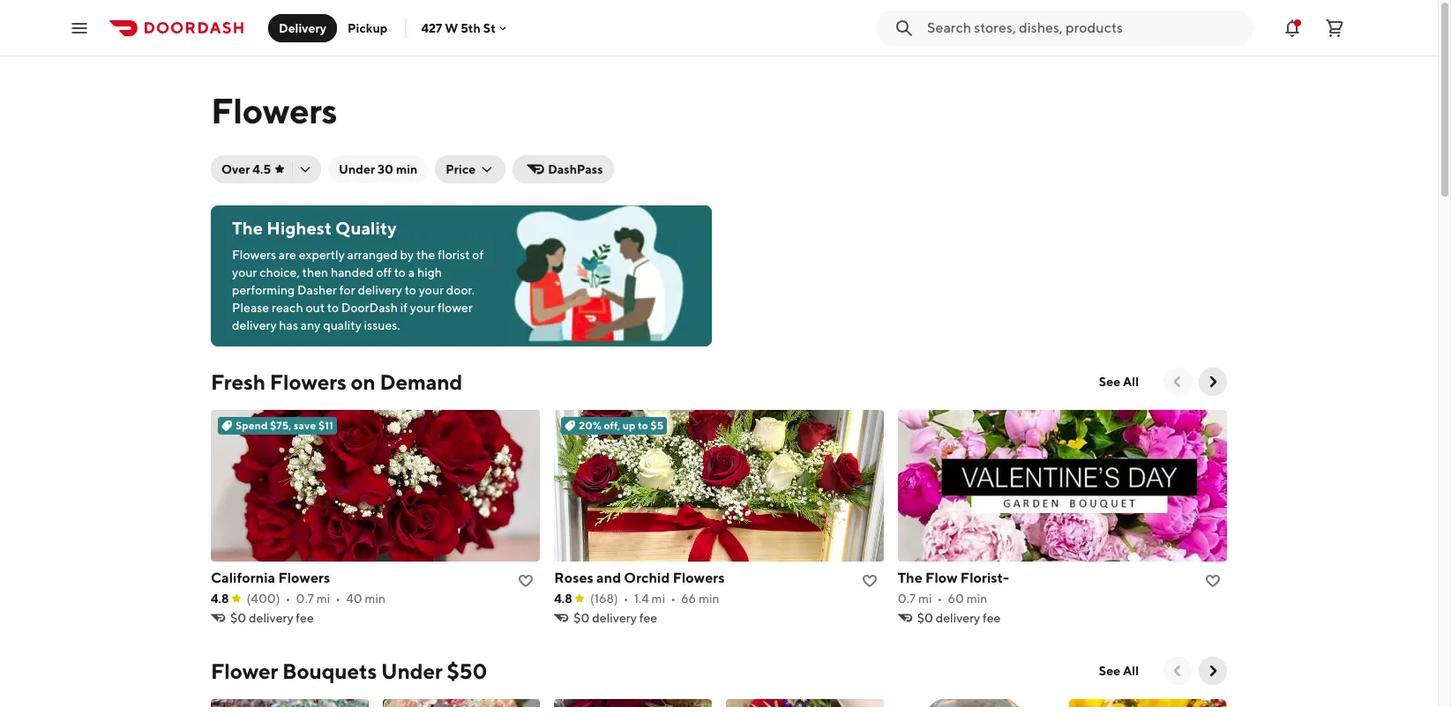 Task type: describe. For each thing, give the bounding box(es) containing it.
see all link for demand
[[1089, 368, 1150, 396]]

delivery for the flow florist-
[[936, 612, 981, 626]]

4.5
[[253, 162, 271, 177]]

all for $50
[[1124, 665, 1140, 679]]

mi for flowers
[[317, 592, 330, 606]]

by
[[400, 248, 414, 262]]

$50
[[447, 659, 487, 684]]

highest
[[267, 218, 332, 238]]

1 • from the left
[[286, 592, 291, 606]]

to right the up at the bottom left of page
[[638, 419, 649, 433]]

427 w 5th st button
[[421, 21, 510, 35]]

min right "66"
[[699, 592, 720, 606]]

427
[[421, 21, 442, 35]]

the
[[417, 248, 436, 262]]

fee for and
[[640, 612, 658, 626]]

performing
[[232, 283, 295, 297]]

0.7 inside the flow florist- 0.7 mi • 60 min
[[898, 592, 916, 606]]

previous button of carousel image for fresh flowers on demand
[[1170, 373, 1187, 391]]

under 30 min
[[339, 162, 418, 177]]

427 w 5th st
[[421, 21, 496, 35]]

the flow florist- 0.7 mi • 60 min
[[898, 570, 1010, 606]]

• 0.7 mi • 40 min
[[286, 592, 386, 606]]

a
[[408, 266, 415, 280]]

see all for flower bouquets under $50
[[1100, 665, 1140, 679]]

pickup
[[348, 21, 388, 35]]

see all for fresh flowers on demand
[[1100, 375, 1140, 389]]

$75,
[[270, 419, 292, 433]]

mi inside the flow florist- 0.7 mi • 60 min
[[919, 592, 933, 606]]

the for the flow florist- 0.7 mi • 60 min
[[898, 570, 923, 587]]

3 $​0 delivery fee from the left
[[918, 612, 1001, 626]]

out
[[306, 301, 325, 315]]

up
[[623, 419, 636, 433]]

next button of carousel image
[[1205, 663, 1222, 681]]

mi for and
[[652, 592, 666, 606]]

• 1.4 mi • 66 min
[[624, 592, 720, 606]]

3 $​0 from the left
[[918, 612, 934, 626]]

choice,
[[260, 266, 300, 280]]

30
[[378, 162, 394, 177]]

$11
[[319, 419, 334, 433]]

fresh flowers on demand link
[[211, 368, 463, 396]]

roses
[[555, 570, 594, 587]]

w
[[445, 21, 458, 35]]

4.8 for roses and orchid flowers
[[555, 592, 573, 606]]

2 vertical spatial your
[[410, 301, 435, 315]]

pickup button
[[337, 14, 398, 42]]

flowers up "66"
[[673, 570, 725, 587]]

demand
[[380, 370, 463, 395]]

20% off, up to $5
[[579, 419, 664, 433]]

spend $75, save $11
[[236, 419, 334, 433]]

any
[[301, 319, 321, 333]]

flowers inside flowers are expertly arranged by the florist of your choice, then handed off to a high performing dasher for delivery to your door. please reach out to doordash if your flower delivery has any quality issues.
[[232, 248, 276, 262]]

for
[[340, 283, 355, 297]]

if
[[400, 301, 408, 315]]

flowers up • 0.7 mi • 40 min
[[278, 570, 330, 587]]

flower bouquets under $50 link
[[211, 658, 487, 686]]

bouquets
[[282, 659, 377, 684]]

see for fresh flowers on demand
[[1100, 375, 1121, 389]]

delivery for roses and orchid flowers
[[593, 612, 637, 626]]

Store search: begin typing to search for stores available on DoorDash text field
[[928, 18, 1244, 38]]

dashpass
[[548, 162, 603, 177]]

off
[[376, 266, 392, 280]]

1 vertical spatial your
[[419, 283, 444, 297]]

over 4.5
[[222, 162, 271, 177]]

dasher
[[297, 283, 337, 297]]

delivery down please
[[232, 319, 277, 333]]



Task type: vqa. For each thing, say whether or not it's contained in the screenshot.
topmost "de"
no



Task type: locate. For each thing, give the bounding box(es) containing it.
previous button of carousel image
[[1170, 373, 1187, 391], [1170, 663, 1187, 681]]

flow
[[926, 570, 958, 587]]

3 • from the left
[[624, 592, 629, 606]]

all left next button of carousel image
[[1124, 375, 1140, 389]]

(400)
[[247, 592, 280, 606]]

to right out
[[327, 301, 339, 315]]

2 $​0 from the left
[[574, 612, 590, 626]]

• left 1.4
[[624, 592, 629, 606]]

1 $​0 from the left
[[230, 612, 246, 626]]

1 4.8 from the left
[[211, 592, 229, 606]]

dashpass button
[[513, 155, 614, 184]]

1 0.7 from the left
[[296, 592, 314, 606]]

4.8 for california flowers
[[211, 592, 229, 606]]

previous button of carousel image left next button of carousel image
[[1170, 373, 1187, 391]]

3 fee from the left
[[983, 612, 1001, 626]]

handed
[[331, 266, 374, 280]]

delivery button
[[268, 14, 337, 42]]

5 • from the left
[[938, 592, 943, 606]]

please
[[232, 301, 269, 315]]

1 vertical spatial previous button of carousel image
[[1170, 663, 1187, 681]]

door.
[[446, 283, 475, 297]]

st
[[483, 21, 496, 35]]

of
[[473, 248, 484, 262]]

2 see all from the top
[[1100, 665, 1140, 679]]

flower bouquets under $50
[[211, 659, 487, 684]]

$​0 for california
[[230, 612, 246, 626]]

1 vertical spatial see all
[[1100, 665, 1140, 679]]

0 vertical spatial the
[[232, 218, 263, 238]]

orchid
[[624, 570, 670, 587]]

price
[[446, 162, 476, 177]]

0 horizontal spatial $​0 delivery fee
[[230, 612, 314, 626]]

2 0.7 from the left
[[898, 592, 916, 606]]

all
[[1124, 375, 1140, 389], [1124, 665, 1140, 679]]

2 see all link from the top
[[1089, 658, 1150, 686]]

$​0 down california
[[230, 612, 246, 626]]

quality
[[323, 319, 362, 333]]

see all
[[1100, 375, 1140, 389], [1100, 665, 1140, 679]]

66
[[681, 592, 697, 606]]

• left 60
[[938, 592, 943, 606]]

4 • from the left
[[671, 592, 676, 606]]

1 vertical spatial see all link
[[1089, 658, 1150, 686]]

all for demand
[[1124, 375, 1140, 389]]

2 mi from the left
[[652, 592, 666, 606]]

then
[[302, 266, 328, 280]]

florist-
[[961, 570, 1010, 587]]

min right 60
[[967, 592, 988, 606]]

1 see from the top
[[1100, 375, 1121, 389]]

0 horizontal spatial 0.7
[[296, 592, 314, 606]]

previous button of carousel image for flower bouquets under $50
[[1170, 663, 1187, 681]]

1 vertical spatial see
[[1100, 665, 1121, 679]]

spend
[[236, 419, 268, 433]]

high
[[417, 266, 442, 280]]

4.8
[[211, 592, 229, 606], [555, 592, 573, 606]]

fee for flowers
[[296, 612, 314, 626]]

previous button of carousel image left next button of carousel icon
[[1170, 663, 1187, 681]]

fresh flowers on demand
[[211, 370, 463, 395]]

see all link
[[1089, 368, 1150, 396], [1089, 658, 1150, 686]]

0 vertical spatial your
[[232, 266, 257, 280]]

delivery down "off"
[[358, 283, 402, 297]]

$​0 for roses
[[574, 612, 590, 626]]

2 fee from the left
[[640, 612, 658, 626]]

1 see all link from the top
[[1089, 368, 1150, 396]]

1 mi from the left
[[317, 592, 330, 606]]

your right if
[[410, 301, 435, 315]]

mi left the 40
[[317, 592, 330, 606]]

flowers
[[211, 90, 337, 132], [232, 248, 276, 262], [270, 370, 347, 395], [278, 570, 330, 587], [673, 570, 725, 587]]

flower
[[438, 301, 473, 315]]

open menu image
[[69, 17, 90, 38]]

are
[[279, 248, 297, 262]]

the left highest
[[232, 218, 263, 238]]

fee down 1.4
[[640, 612, 658, 626]]

your
[[232, 266, 257, 280], [419, 283, 444, 297], [410, 301, 435, 315]]

1 vertical spatial under
[[381, 659, 443, 684]]

fee down • 0.7 mi • 40 min
[[296, 612, 314, 626]]

$​0 delivery fee down the (168)
[[574, 612, 658, 626]]

fee
[[296, 612, 314, 626], [640, 612, 658, 626], [983, 612, 1001, 626]]

0 vertical spatial under
[[339, 162, 375, 177]]

delivery
[[358, 283, 402, 297], [232, 319, 277, 333], [249, 612, 294, 626], [593, 612, 637, 626], [936, 612, 981, 626]]

• right (400)
[[286, 592, 291, 606]]

1.4
[[634, 592, 649, 606]]

reach
[[272, 301, 303, 315]]

1 all from the top
[[1124, 375, 1140, 389]]

0 vertical spatial see all link
[[1089, 368, 1150, 396]]

min right the 40
[[365, 592, 386, 606]]

2 previous button of carousel image from the top
[[1170, 663, 1187, 681]]

• left the 40
[[336, 592, 341, 606]]

arranged
[[347, 248, 398, 262]]

under left $50
[[381, 659, 443, 684]]

next button of carousel image
[[1205, 373, 1222, 391]]

on
[[351, 370, 376, 395]]

off,
[[604, 419, 621, 433]]

under left 30
[[339, 162, 375, 177]]

roses and orchid flowers
[[555, 570, 725, 587]]

under 30 min button
[[328, 155, 428, 184]]

0.7
[[296, 592, 314, 606], [898, 592, 916, 606]]

the left flow
[[898, 570, 923, 587]]

flowers up the choice,
[[232, 248, 276, 262]]

4.8 down california
[[211, 592, 229, 606]]

fee down florist- at the right of page
[[983, 612, 1001, 626]]

issues.
[[364, 319, 400, 333]]

over
[[222, 162, 250, 177]]

$​0 delivery fee down 60
[[918, 612, 1001, 626]]

the
[[232, 218, 263, 238], [898, 570, 923, 587]]

0 horizontal spatial $​0
[[230, 612, 246, 626]]

20%
[[579, 419, 602, 433]]

$​0
[[230, 612, 246, 626], [574, 612, 590, 626], [918, 612, 934, 626]]

min inside button
[[396, 162, 418, 177]]

4.8 down roses
[[555, 592, 573, 606]]

price button
[[435, 155, 506, 184]]

0 horizontal spatial fee
[[296, 612, 314, 626]]

0 items, open order cart image
[[1325, 17, 1346, 38]]

60
[[948, 592, 965, 606]]

california flowers
[[211, 570, 330, 587]]

1 horizontal spatial the
[[898, 570, 923, 587]]

0 horizontal spatial mi
[[317, 592, 330, 606]]

2 all from the top
[[1124, 665, 1140, 679]]

1 see all from the top
[[1100, 375, 1140, 389]]

1 horizontal spatial $​0
[[574, 612, 590, 626]]

delivery down (400)
[[249, 612, 294, 626]]

3 mi from the left
[[919, 592, 933, 606]]

1 horizontal spatial under
[[381, 659, 443, 684]]

0 vertical spatial see all
[[1100, 375, 1140, 389]]

1 horizontal spatial mi
[[652, 592, 666, 606]]

• inside the flow florist- 0.7 mi • 60 min
[[938, 592, 943, 606]]

$​0 delivery fee
[[230, 612, 314, 626], [574, 612, 658, 626], [918, 612, 1001, 626]]

1 fee from the left
[[296, 612, 314, 626]]

0.7 left 60
[[898, 592, 916, 606]]

delivery down the (168)
[[593, 612, 637, 626]]

1 horizontal spatial 4.8
[[555, 592, 573, 606]]

the inside the flow florist- 0.7 mi • 60 min
[[898, 570, 923, 587]]

the for the highest quality
[[232, 218, 263, 238]]

5th
[[461, 21, 481, 35]]

$​0 down the flow florist- 0.7 mi • 60 min
[[918, 612, 934, 626]]

$​0 delivery fee down (400)
[[230, 612, 314, 626]]

save
[[294, 419, 316, 433]]

$5
[[651, 419, 664, 433]]

0.7 down california flowers
[[296, 592, 314, 606]]

florist
[[438, 248, 470, 262]]

0 vertical spatial see
[[1100, 375, 1121, 389]]

2 horizontal spatial $​0
[[918, 612, 934, 626]]

quality
[[335, 218, 397, 238]]

1 $​0 delivery fee from the left
[[230, 612, 314, 626]]

$​0 down roses
[[574, 612, 590, 626]]

mi right 1.4
[[652, 592, 666, 606]]

to down the a
[[405, 283, 417, 297]]

see for flower bouquets under $50
[[1100, 665, 1121, 679]]

to left the a
[[394, 266, 406, 280]]

2 horizontal spatial mi
[[919, 592, 933, 606]]

$​0 delivery fee for and
[[574, 612, 658, 626]]

flowers inside 'link'
[[270, 370, 347, 395]]

2 4.8 from the left
[[555, 592, 573, 606]]

1 horizontal spatial fee
[[640, 612, 658, 626]]

see all link for $50
[[1089, 658, 1150, 686]]

doordash
[[341, 301, 398, 315]]

min
[[396, 162, 418, 177], [365, 592, 386, 606], [699, 592, 720, 606], [967, 592, 988, 606]]

min right 30
[[396, 162, 418, 177]]

flowers up over 4.5 button
[[211, 90, 337, 132]]

expertly
[[299, 248, 345, 262]]

min inside the flow florist- 0.7 mi • 60 min
[[967, 592, 988, 606]]

mi
[[317, 592, 330, 606], [652, 592, 666, 606], [919, 592, 933, 606]]

your down 'high'
[[419, 283, 444, 297]]

flowers up save
[[270, 370, 347, 395]]

has
[[279, 319, 298, 333]]

• left "66"
[[671, 592, 676, 606]]

0 vertical spatial previous button of carousel image
[[1170, 373, 1187, 391]]

under inside button
[[339, 162, 375, 177]]

delivery down 60
[[936, 612, 981, 626]]

1 vertical spatial the
[[898, 570, 923, 587]]

2 horizontal spatial fee
[[983, 612, 1001, 626]]

the highest quality
[[232, 218, 397, 238]]

2 • from the left
[[336, 592, 341, 606]]

0 horizontal spatial the
[[232, 218, 263, 238]]

2 horizontal spatial $​0 delivery fee
[[918, 612, 1001, 626]]

0 vertical spatial all
[[1124, 375, 1140, 389]]

mi down flow
[[919, 592, 933, 606]]

see
[[1100, 375, 1121, 389], [1100, 665, 1121, 679]]

california
[[211, 570, 276, 587]]

your up performing at top
[[232, 266, 257, 280]]

and
[[597, 570, 621, 587]]

1 vertical spatial all
[[1124, 665, 1140, 679]]

flower
[[211, 659, 278, 684]]

over 4.5 button
[[211, 155, 321, 184]]

40
[[346, 592, 362, 606]]

2 $​0 delivery fee from the left
[[574, 612, 658, 626]]

$​0 delivery fee for flowers
[[230, 612, 314, 626]]

0 horizontal spatial under
[[339, 162, 375, 177]]

all left next button of carousel icon
[[1124, 665, 1140, 679]]

fresh
[[211, 370, 266, 395]]

0 horizontal spatial 4.8
[[211, 592, 229, 606]]

•
[[286, 592, 291, 606], [336, 592, 341, 606], [624, 592, 629, 606], [671, 592, 676, 606], [938, 592, 943, 606]]

flowers are expertly arranged by the florist of your choice, then handed off to a high performing dasher for delivery to your door. please reach out to doordash if your flower delivery has any quality issues.
[[232, 248, 484, 333]]

notification bell image
[[1283, 17, 1304, 38]]

delivery
[[279, 21, 327, 35]]

(168)
[[590, 592, 619, 606]]

1 horizontal spatial 0.7
[[898, 592, 916, 606]]

1 horizontal spatial $​0 delivery fee
[[574, 612, 658, 626]]

1 previous button of carousel image from the top
[[1170, 373, 1187, 391]]

delivery for california flowers
[[249, 612, 294, 626]]

2 see from the top
[[1100, 665, 1121, 679]]



